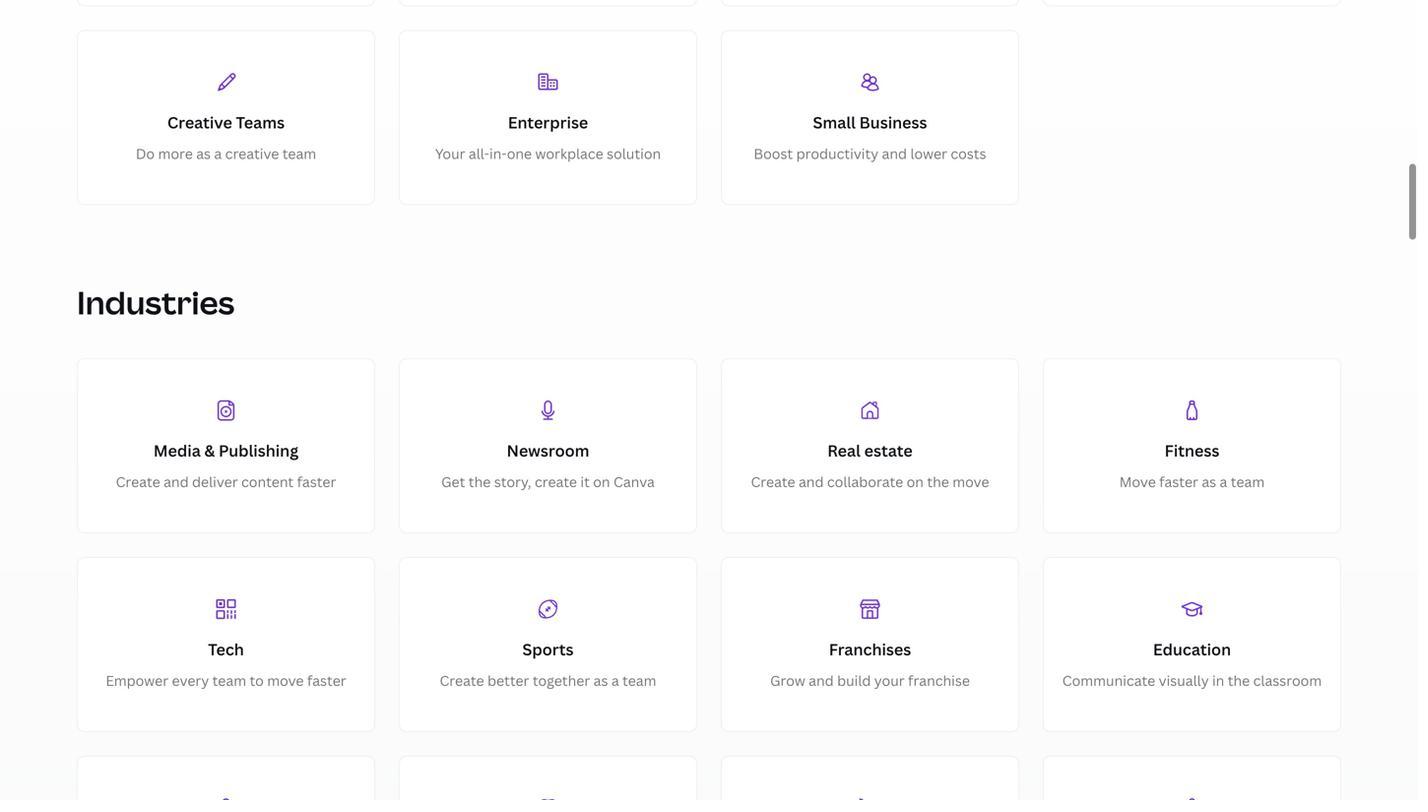 Task type: describe. For each thing, give the bounding box(es) containing it.
do
[[136, 144, 155, 163]]

better
[[488, 672, 529, 691]]

newsroom
[[507, 440, 590, 462]]

media
[[154, 440, 201, 462]]

visually
[[1159, 672, 1209, 691]]

0 horizontal spatial the
[[469, 473, 491, 492]]

fitness
[[1165, 440, 1220, 462]]

faster right content
[[297, 473, 336, 492]]

and down business
[[882, 144, 907, 163]]

0 horizontal spatial move
[[267, 672, 304, 691]]

2 on from the left
[[907, 473, 924, 492]]

creative
[[167, 112, 232, 133]]

boost productivity and lower costs
[[754, 144, 987, 163]]

grow and build your franchise
[[770, 672, 970, 691]]

build
[[837, 672, 871, 691]]

together
[[533, 672, 590, 691]]

and for real estate
[[799, 473, 824, 492]]

grow
[[770, 672, 806, 691]]

productivity
[[797, 144, 879, 163]]

move
[[1120, 473, 1156, 492]]

education
[[1153, 639, 1231, 661]]

a for creative teams
[[214, 144, 222, 163]]

and for franchises
[[809, 672, 834, 691]]

tech
[[208, 639, 244, 661]]

teams
[[236, 112, 285, 133]]

franchise
[[908, 672, 970, 691]]

industries
[[77, 281, 235, 324]]

a for fitness
[[1220, 473, 1228, 492]]

create for media
[[116, 473, 160, 492]]

1 horizontal spatial create
[[440, 672, 484, 691]]

enterprise
[[508, 112, 588, 133]]

more
[[158, 144, 193, 163]]

your all-in-one workplace solution
[[435, 144, 661, 163]]

deliver
[[192, 473, 238, 492]]

&
[[204, 440, 215, 462]]

create for real
[[751, 473, 796, 492]]

get the story, create it on canva
[[441, 473, 655, 492]]

all-
[[469, 144, 490, 163]]

create and deliver content faster
[[116, 473, 336, 492]]

collaborate
[[827, 473, 904, 492]]

create
[[535, 473, 577, 492]]

and for media & publishing
[[164, 473, 189, 492]]

every
[[172, 672, 209, 691]]

2 horizontal spatial the
[[1228, 672, 1250, 691]]



Task type: locate. For each thing, give the bounding box(es) containing it.
as for fitness
[[1202, 473, 1217, 492]]

and
[[882, 144, 907, 163], [164, 473, 189, 492], [799, 473, 824, 492], [809, 672, 834, 691]]

the
[[469, 473, 491, 492], [927, 473, 949, 492], [1228, 672, 1250, 691]]

move faster as a team
[[1120, 473, 1265, 492]]

as
[[196, 144, 211, 163], [1202, 473, 1217, 492], [594, 672, 608, 691]]

the right get on the bottom left
[[469, 473, 491, 492]]

creative teams
[[167, 112, 285, 133]]

1 horizontal spatial a
[[612, 672, 619, 691]]

1 horizontal spatial the
[[927, 473, 949, 492]]

2 horizontal spatial a
[[1220, 473, 1228, 492]]

story,
[[494, 473, 532, 492]]

the right in
[[1228, 672, 1250, 691]]

1 vertical spatial as
[[1202, 473, 1217, 492]]

creative
[[225, 144, 279, 163]]

boost
[[754, 144, 793, 163]]

on right it
[[593, 473, 610, 492]]

estate
[[865, 440, 913, 462]]

faster
[[297, 473, 336, 492], [1160, 473, 1199, 492], [307, 672, 346, 691]]

1 horizontal spatial as
[[594, 672, 608, 691]]

a down creative teams
[[214, 144, 222, 163]]

1 horizontal spatial on
[[907, 473, 924, 492]]

create down media at left bottom
[[116, 473, 160, 492]]

do more as a creative team
[[136, 144, 316, 163]]

sports
[[523, 639, 574, 661]]

communicate
[[1063, 672, 1156, 691]]

to
[[250, 672, 264, 691]]

solution
[[607, 144, 661, 163]]

in
[[1213, 672, 1225, 691]]

business
[[860, 112, 927, 133]]

team
[[282, 144, 316, 163], [1231, 473, 1265, 492], [212, 672, 246, 691], [623, 672, 657, 691]]

create left better
[[440, 672, 484, 691]]

a
[[214, 144, 222, 163], [1220, 473, 1228, 492], [612, 672, 619, 691]]

on
[[593, 473, 610, 492], [907, 473, 924, 492]]

2 horizontal spatial as
[[1202, 473, 1217, 492]]

0 horizontal spatial as
[[196, 144, 211, 163]]

the right collaborate at the bottom right of page
[[927, 473, 949, 492]]

it
[[581, 473, 590, 492]]

get
[[441, 473, 465, 492]]

2 vertical spatial as
[[594, 672, 608, 691]]

costs
[[951, 144, 987, 163]]

0 horizontal spatial a
[[214, 144, 222, 163]]

real
[[828, 440, 861, 462]]

communicate visually in the classroom
[[1063, 672, 1322, 691]]

content
[[241, 473, 294, 492]]

faster right 'to'
[[307, 672, 346, 691]]

real estate
[[828, 440, 913, 462]]

move
[[953, 473, 990, 492], [267, 672, 304, 691]]

create
[[116, 473, 160, 492], [751, 473, 796, 492], [440, 672, 484, 691]]

as right more
[[196, 144, 211, 163]]

as for creative teams
[[196, 144, 211, 163]]

empower
[[106, 672, 169, 691]]

and left collaborate at the bottom right of page
[[799, 473, 824, 492]]

create left collaborate at the bottom right of page
[[751, 473, 796, 492]]

publishing
[[219, 440, 299, 462]]

lower
[[911, 144, 948, 163]]

small
[[813, 112, 856, 133]]

in-
[[490, 144, 507, 163]]

media & publishing
[[154, 440, 299, 462]]

0 horizontal spatial create
[[116, 473, 160, 492]]

1 horizontal spatial move
[[953, 473, 990, 492]]

1 vertical spatial a
[[1220, 473, 1228, 492]]

canva
[[614, 473, 655, 492]]

and down media at left bottom
[[164, 473, 189, 492]]

workplace
[[535, 144, 604, 163]]

one
[[507, 144, 532, 163]]

2 vertical spatial a
[[612, 672, 619, 691]]

create better together as a team
[[440, 672, 657, 691]]

0 vertical spatial a
[[214, 144, 222, 163]]

2 horizontal spatial create
[[751, 473, 796, 492]]

as right together
[[594, 672, 608, 691]]

on down estate
[[907, 473, 924, 492]]

create and collaborate on the move
[[751, 473, 990, 492]]

0 horizontal spatial on
[[593, 473, 610, 492]]

a right move
[[1220, 473, 1228, 492]]

a right together
[[612, 672, 619, 691]]

classroom
[[1254, 672, 1322, 691]]

0 vertical spatial as
[[196, 144, 211, 163]]

faster down the fitness on the bottom of the page
[[1160, 473, 1199, 492]]

small business
[[813, 112, 927, 133]]

franchises
[[829, 639, 911, 661]]

empower every team to move faster
[[106, 672, 346, 691]]

your
[[875, 672, 905, 691]]

and left build in the bottom of the page
[[809, 672, 834, 691]]

your
[[435, 144, 465, 163]]

1 on from the left
[[593, 473, 610, 492]]

as down the fitness on the bottom of the page
[[1202, 473, 1217, 492]]

1 vertical spatial move
[[267, 672, 304, 691]]

0 vertical spatial move
[[953, 473, 990, 492]]



Task type: vqa. For each thing, say whether or not it's contained in the screenshot.
"Get the story, create it on Canva"
yes



